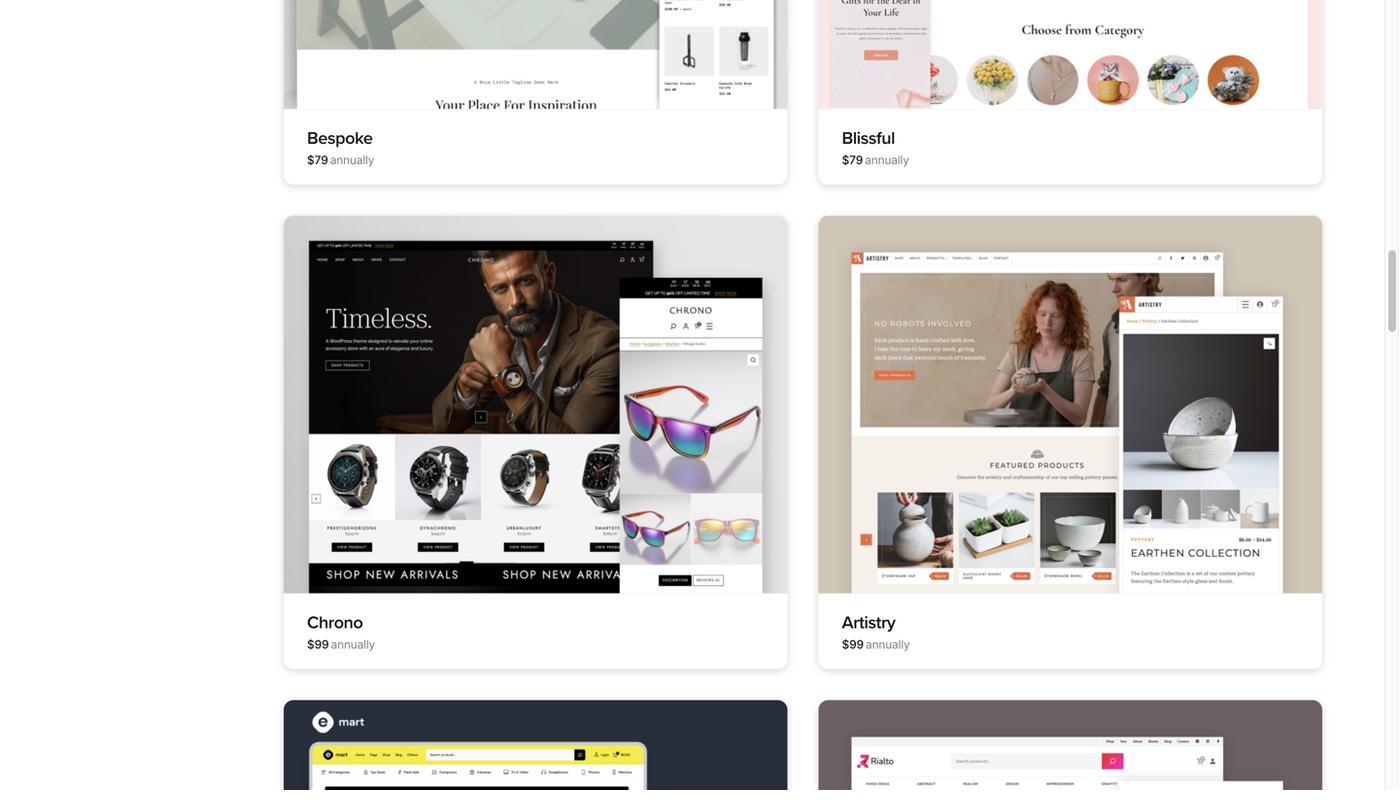 Task type: locate. For each thing, give the bounding box(es) containing it.
$99 down artistry link
[[842, 638, 864, 652]]

1 horizontal spatial $99
[[842, 638, 864, 652]]

$99 down chrono
[[307, 638, 329, 652]]

annually for chrono
[[331, 638, 375, 652]]

blissful $79 annually
[[842, 128, 910, 167]]

2 $99 from the left
[[842, 638, 864, 652]]

annually down bespoke
[[330, 153, 374, 167]]

artistry link
[[842, 613, 896, 633]]

annually inside blissful $79 annually
[[865, 153, 910, 167]]

0 horizontal spatial $79
[[307, 153, 328, 167]]

annually inside chrono $99 annually
[[331, 638, 375, 652]]

$79 for bespoke
[[307, 153, 328, 167]]

$99 inside artistry $99 annually
[[842, 638, 864, 652]]

annually inside artistry $99 annually
[[866, 638, 910, 652]]

1 $99 from the left
[[307, 638, 329, 652]]

2 $79 from the left
[[842, 153, 863, 167]]

$99 for chrono
[[307, 638, 329, 652]]

annually down chrono
[[331, 638, 375, 652]]

annually inside 'bespoke $79 annually'
[[330, 153, 374, 167]]

1 $79 from the left
[[307, 153, 328, 167]]

artistry $99 annually
[[842, 613, 910, 652]]

$99 inside chrono $99 annually
[[307, 638, 329, 652]]

$79
[[307, 153, 328, 167], [842, 153, 863, 167]]

chrono $99 annually
[[307, 613, 375, 652]]

$99
[[307, 638, 329, 652], [842, 638, 864, 652]]

annually
[[330, 153, 374, 167], [865, 153, 910, 167], [331, 638, 375, 652], [866, 638, 910, 652]]

$79 down blissful link
[[842, 153, 863, 167]]

blissful link
[[842, 128, 895, 149]]

annually down artistry link
[[866, 638, 910, 652]]

annually down blissful link
[[865, 153, 910, 167]]

0 horizontal spatial $99
[[307, 638, 329, 652]]

$79 for blissful
[[842, 153, 863, 167]]

bespoke link
[[307, 128, 373, 149]]

blissful
[[842, 128, 895, 149]]

annually for artistry
[[866, 638, 910, 652]]

$79 inside blissful $79 annually
[[842, 153, 863, 167]]

$79 inside 'bespoke $79 annually'
[[307, 153, 328, 167]]

chrono link
[[307, 613, 363, 633]]

$79 down bespoke
[[307, 153, 328, 167]]

1 horizontal spatial $79
[[842, 153, 863, 167]]



Task type: describe. For each thing, give the bounding box(es) containing it.
bespoke $79 annually
[[307, 128, 374, 167]]

annually for bespoke
[[330, 153, 374, 167]]

$99 for artistry
[[842, 638, 864, 652]]

chrono
[[307, 613, 363, 633]]

annually for blissful
[[865, 153, 910, 167]]

bespoke
[[307, 128, 373, 149]]

artistry
[[842, 613, 896, 633]]



Task type: vqa. For each thing, say whether or not it's contained in the screenshot.


